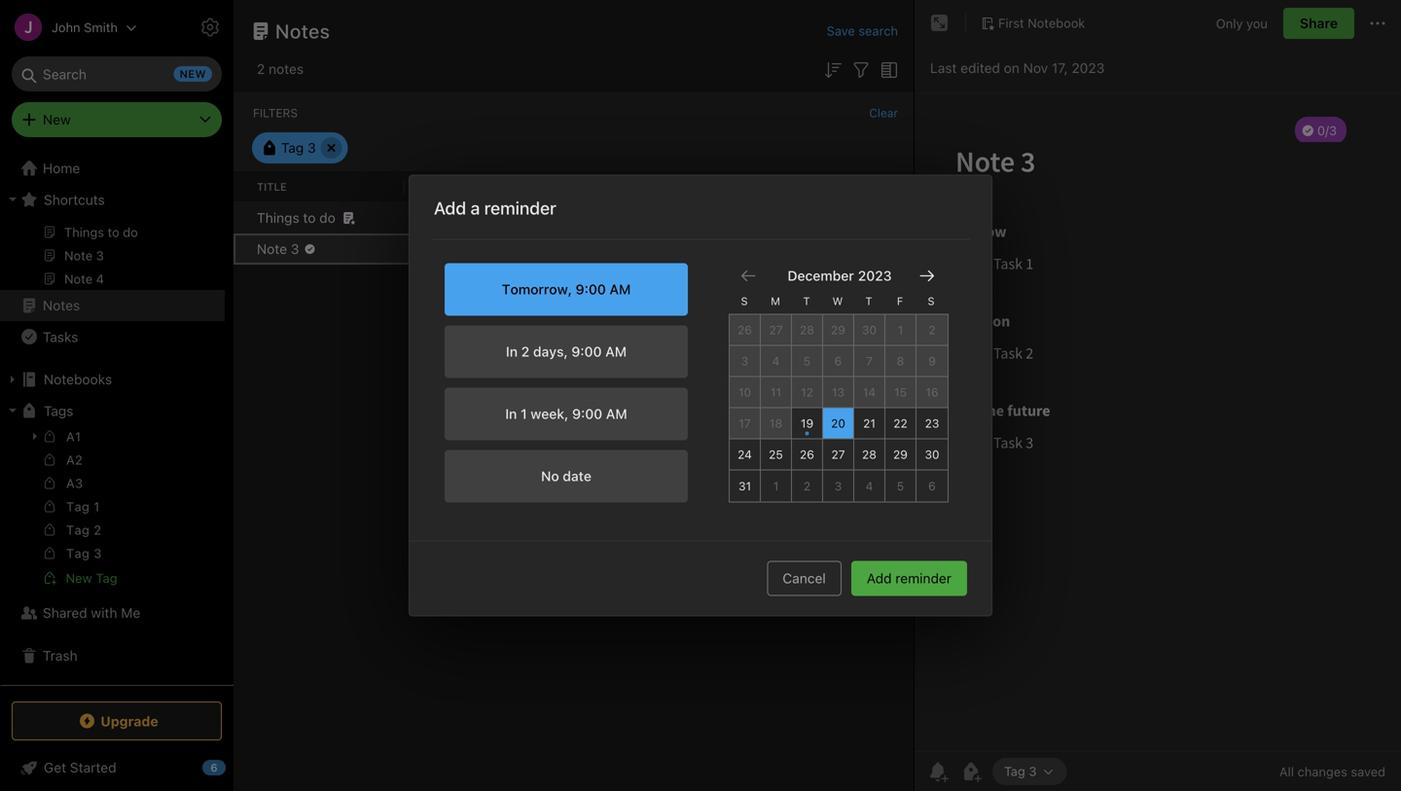 Task type: describe. For each thing, give the bounding box(es) containing it.
home
[[43, 160, 80, 176]]

notes
[[269, 61, 304, 77]]

3 right note
[[291, 241, 299, 257]]

19
[[801, 417, 814, 430]]

tag down tag 1
[[66, 523, 90, 537]]

13
[[832, 385, 845, 399]]

add a reminder
[[434, 198, 556, 218]]

1 horizontal spatial 26 button
[[792, 439, 823, 471]]

shortcuts
[[44, 191, 105, 208]]

16
[[926, 385, 939, 399]]

w
[[833, 295, 843, 307]]

17 for things to do
[[441, 210, 455, 226]]

2023 inside note window element
[[1072, 60, 1105, 76]]

1 vertical spatial 30 button
[[917, 439, 948, 471]]

1 inside group
[[94, 499, 100, 514]]

add for add a reminder
[[434, 198, 466, 218]]

30 for the bottommost 30 button
[[925, 448, 940, 461]]

10 button
[[730, 377, 761, 408]]

2 notes
[[257, 61, 304, 77]]

save
[[827, 23, 855, 38]]

add reminder button
[[851, 561, 967, 596]]

filters
[[253, 106, 298, 120]]

am for in 2 days, 9:00 am
[[606, 344, 627, 360]]

a
[[471, 198, 480, 218]]

add a reminder image
[[926, 760, 950, 783]]

home link
[[0, 153, 234, 184]]

share button
[[1284, 8, 1355, 39]]

tag inside note window element
[[1004, 764, 1026, 779]]

0 horizontal spatial 29
[[831, 323, 846, 337]]

row group containing things to do
[[234, 202, 914, 265]]

shortcuts button
[[0, 184, 225, 215]]

15 button
[[886, 377, 917, 408]]

expand tags image
[[5, 403, 20, 418]]

nov 17 for note 3
[[413, 241, 455, 257]]

1 horizontal spatial 4 button
[[854, 471, 886, 502]]

17 for note 3
[[441, 241, 455, 257]]

tag down tag 2
[[66, 546, 90, 561]]

things to do
[[257, 210, 336, 226]]

23 button
[[917, 408, 948, 439]]

tag down add a reminder
[[500, 241, 523, 257]]

16 button
[[917, 377, 948, 408]]

0 horizontal spatial reminder
[[484, 198, 556, 218]]

30 for the left 30 button
[[862, 323, 877, 337]]

3 down 20 button at bottom right
[[835, 479, 842, 493]]

in 1 week, 9:00 am
[[505, 406, 627, 422]]

first
[[998, 16, 1024, 30]]

nov for things to do
[[413, 210, 437, 226]]

last
[[930, 60, 957, 76]]

a2
[[66, 453, 83, 467]]

notebook
[[1028, 16, 1085, 30]]

1 vertical spatial 27 button
[[823, 439, 854, 471]]

1 vertical spatial 6
[[929, 479, 936, 493]]

1 left week,
[[521, 406, 527, 422]]

18
[[770, 417, 783, 430]]

in 2 days, 9:00 am button
[[445, 326, 688, 378]]

a1 link
[[0, 425, 225, 450]]

3 down add a reminder
[[527, 241, 535, 257]]

18 button
[[761, 408, 792, 439]]

notes inside tree
[[43, 297, 80, 313]]

tree containing home
[[0, 6, 234, 684]]

1 horizontal spatial 1 button
[[886, 315, 917, 346]]

0 horizontal spatial 30 button
[[854, 315, 886, 346]]

to
[[303, 210, 316, 226]]

clear button
[[869, 106, 898, 120]]

things
[[257, 210, 299, 226]]

title
[[257, 180, 287, 193]]

1 horizontal spatial 5 button
[[886, 471, 917, 502]]

1 horizontal spatial 29 button
[[886, 439, 917, 471]]

notebooks link
[[0, 364, 225, 395]]

17 button
[[730, 408, 761, 439]]

new tag
[[66, 571, 118, 585]]

new tag button
[[0, 566, 225, 590]]

0 vertical spatial 26
[[738, 323, 752, 337]]

shared
[[43, 605, 87, 621]]

2 inside group
[[94, 523, 102, 537]]

share
[[1300, 15, 1338, 31]]

upgrade button
[[12, 702, 222, 741]]

new button
[[12, 102, 222, 137]]

0 vertical spatial 2 button
[[917, 315, 948, 346]]

22
[[894, 417, 908, 430]]

days,
[[533, 344, 568, 360]]

cancel
[[783, 570, 826, 586]]

24
[[738, 448, 752, 461]]

week,
[[531, 406, 569, 422]]

1 t from the left
[[803, 295, 810, 307]]

1 vertical spatial 29
[[893, 448, 908, 461]]

0 horizontal spatial 1 button
[[761, 471, 792, 502]]

cancel button
[[767, 561, 842, 596]]

December field
[[784, 266, 854, 286]]

tasks button
[[0, 321, 225, 352]]

in for in 2 days, 9:00 am
[[506, 344, 518, 360]]

new for new tag
[[66, 571, 92, 585]]

reminder inside button
[[896, 570, 952, 586]]

12
[[801, 385, 813, 399]]

19 button
[[792, 408, 823, 439]]

shared with me
[[43, 605, 140, 621]]

notebooks
[[44, 371, 112, 387]]

5 for rightmost 5 button
[[897, 479, 904, 493]]

1 right 31 button
[[773, 479, 779, 493]]

first notebook
[[998, 16, 1085, 30]]

0 vertical spatial 5 button
[[792, 346, 823, 377]]

only
[[1216, 16, 1243, 30]]

tag 1
[[66, 499, 100, 514]]

0 vertical spatial 4 button
[[761, 346, 792, 377]]

me
[[121, 605, 140, 621]]

on
[[1004, 60, 1020, 76]]

1 horizontal spatial 3 button
[[823, 471, 854, 502]]

expand notebooks image
[[5, 372, 20, 387]]

9:00 for week,
[[572, 406, 603, 422]]

15
[[894, 385, 907, 399]]

add reminder
[[867, 570, 952, 586]]

no
[[541, 468, 559, 484]]

0 vertical spatial 6
[[835, 354, 842, 368]]

2 for bottom the 2 button
[[804, 479, 811, 493]]

m
[[771, 295, 780, 307]]

in 2 days, 9:00 am
[[506, 344, 627, 360]]

a2 link
[[0, 450, 225, 473]]

title button
[[234, 171, 914, 202]]

tag 3 inside group
[[66, 546, 102, 561]]

9 button
[[917, 346, 948, 377]]

3 up 10
[[741, 354, 749, 368]]

note window element
[[915, 0, 1401, 791]]

24 button
[[730, 439, 761, 471]]

9:00 for days,
[[572, 344, 602, 360]]

31
[[739, 479, 751, 493]]

trash
[[43, 648, 78, 664]]

a1
[[66, 429, 81, 444]]

with
[[91, 605, 117, 621]]

1 horizontal spatial 28
[[862, 448, 877, 461]]

trash link
[[0, 640, 225, 671]]

1 vertical spatial 2023
[[858, 268, 892, 284]]

f
[[897, 295, 903, 307]]

all
[[1280, 764, 1294, 779]]

5 for topmost 5 button
[[804, 354, 811, 368]]

group for shortcuts
[[0, 37, 225, 298]]



Task type: locate. For each thing, give the bounding box(es) containing it.
29 button down 22
[[886, 439, 917, 471]]

1 vertical spatial 6 button
[[917, 471, 948, 502]]

2 vertical spatial 17
[[739, 417, 751, 430]]

add for add reminder
[[867, 570, 892, 586]]

4 button
[[761, 346, 792, 377], [854, 471, 886, 502]]

5 up 12
[[804, 354, 811, 368]]

tag 2 link
[[0, 520, 225, 543]]

1 vertical spatial in
[[505, 406, 517, 422]]

s left m
[[741, 295, 748, 307]]

0 vertical spatial notes
[[275, 19, 330, 42]]

1 horizontal spatial 26
[[800, 448, 814, 461]]

20 button
[[823, 408, 854, 439]]

30 button down 23 at the bottom right of page
[[917, 439, 948, 471]]

tag down a3 at the left
[[66, 499, 90, 514]]

3 up new tag
[[94, 546, 102, 561]]

2 s from the left
[[928, 295, 935, 307]]

0 vertical spatial 1 button
[[886, 315, 917, 346]]

21
[[863, 417, 876, 430]]

2 button
[[917, 315, 948, 346], [792, 471, 823, 502]]

0 horizontal spatial 5 button
[[792, 346, 823, 377]]

t down 'december' field
[[803, 295, 810, 307]]

row group
[[234, 202, 914, 265]]

30 button
[[854, 315, 886, 346], [917, 439, 948, 471]]

1 vertical spatial 30
[[925, 448, 940, 461]]

9:00 right week,
[[572, 406, 603, 422]]

in left days,
[[506, 344, 518, 360]]

last edited on nov 17, 2023
[[930, 60, 1105, 76]]

0 vertical spatial add
[[434, 198, 466, 218]]

tag
[[281, 140, 304, 156], [500, 210, 523, 226], [500, 241, 523, 257], [66, 499, 90, 514], [66, 523, 90, 537], [66, 546, 90, 561], [96, 571, 118, 585], [1004, 764, 1026, 779]]

1 vertical spatial 27
[[832, 448, 845, 461]]

all changes saved
[[1280, 764, 1386, 779]]

0 vertical spatial nov 17
[[413, 210, 455, 226]]

28 button down 'december' field
[[792, 315, 823, 346]]

0 horizontal spatial t
[[803, 295, 810, 307]]

you
[[1247, 16, 1268, 30]]

s
[[741, 295, 748, 307], [928, 295, 935, 307]]

group for tags
[[0, 425, 225, 598]]

0 vertical spatial 28 button
[[792, 315, 823, 346]]

9:00
[[572, 344, 602, 360], [572, 406, 603, 422]]

tag 3 right add tag image
[[1004, 764, 1037, 779]]

2023
[[1072, 60, 1105, 76], [858, 268, 892, 284]]

3 button
[[730, 346, 761, 377], [823, 471, 854, 502]]

30 button up 7 at right top
[[854, 315, 886, 346]]

1 vertical spatial 3 button
[[823, 471, 854, 502]]

1 vertical spatial 4
[[866, 479, 873, 493]]

29 down w
[[831, 323, 846, 337]]

26 button up 10
[[730, 315, 761, 346]]

0 vertical spatial 27 button
[[761, 315, 792, 346]]

notes up tasks
[[43, 297, 80, 313]]

3 inside note window element
[[1029, 764, 1037, 779]]

2023 right december
[[858, 268, 892, 284]]

0 vertical spatial 9:00
[[572, 344, 602, 360]]

17 inside 17 button
[[739, 417, 751, 430]]

13 button
[[823, 377, 854, 408]]

26 right 25 button
[[800, 448, 814, 461]]

2 button down 19 button
[[792, 471, 823, 502]]

1 vertical spatial 4 button
[[854, 471, 886, 502]]

6 button left 7 at right top
[[823, 346, 854, 377]]

add tag image
[[960, 760, 983, 783]]

5 down 22 button in the right of the page
[[897, 479, 904, 493]]

26 button down '19'
[[792, 439, 823, 471]]

3 button down 20 button at bottom right
[[823, 471, 854, 502]]

0 horizontal spatial 3 button
[[730, 346, 761, 377]]

1 horizontal spatial add
[[867, 570, 892, 586]]

25 button
[[761, 439, 792, 471]]

21 button
[[854, 408, 886, 439]]

upgrade
[[101, 713, 158, 729]]

27 down m
[[769, 323, 783, 337]]

2 for topmost the 2 button
[[929, 323, 936, 337]]

Search text field
[[25, 56, 208, 91]]

1 horizontal spatial 6 button
[[917, 471, 948, 502]]

shared with me link
[[0, 598, 225, 629]]

1 horizontal spatial 30 button
[[917, 439, 948, 471]]

tags button
[[0, 395, 225, 426]]

1 vertical spatial am
[[606, 406, 627, 422]]

0 vertical spatial am
[[606, 344, 627, 360]]

1 vertical spatial new
[[66, 571, 92, 585]]

2 left days,
[[521, 344, 530, 360]]

4 down 21 button
[[866, 479, 873, 493]]

tag 3 right a
[[500, 210, 535, 226]]

4 for rightmost 4 button
[[866, 479, 873, 493]]

3 button up 10
[[730, 346, 761, 377]]

add left a
[[434, 198, 466, 218]]

tag 3 down filters
[[281, 140, 316, 156]]

28 button down 21
[[854, 439, 886, 471]]

2023 right the 17,
[[1072, 60, 1105, 76]]

group
[[0, 37, 225, 298], [0, 425, 225, 598]]

first notebook button
[[974, 10, 1092, 37]]

9:00 right days,
[[572, 344, 602, 360]]

2 group from the top
[[0, 425, 225, 598]]

30 down 23 button
[[925, 448, 940, 461]]

edited
[[961, 60, 1000, 76]]

nov 17 down add a reminder
[[413, 241, 455, 257]]

2 down tag 1 link
[[94, 523, 102, 537]]

7 button
[[854, 346, 886, 377]]

1 nov 17 from the top
[[413, 210, 455, 226]]

1 vertical spatial 1 button
[[761, 471, 792, 502]]

1 vertical spatial 29 button
[[886, 439, 917, 471]]

add right the cancel
[[867, 570, 892, 586]]

3 inside group
[[94, 546, 102, 561]]

0 vertical spatial 28
[[800, 323, 815, 337]]

0 vertical spatial 5
[[804, 354, 811, 368]]

None search field
[[25, 56, 208, 91]]

0 horizontal spatial 5
[[804, 354, 811, 368]]

0 vertical spatial 6 button
[[823, 346, 854, 377]]

2 t from the left
[[866, 295, 872, 307]]

29
[[831, 323, 846, 337], [893, 448, 908, 461]]

2 up 9
[[929, 323, 936, 337]]

3 down 'title' button
[[527, 210, 535, 226]]

6 left 7 at right top
[[835, 354, 842, 368]]

expand note image
[[928, 12, 952, 35]]

1 down f
[[898, 323, 903, 337]]

9
[[929, 354, 936, 368]]

new for new
[[43, 111, 71, 127]]

1 am from the top
[[606, 344, 627, 360]]

tag 2
[[66, 523, 102, 537]]

0 vertical spatial tag 3 button
[[252, 132, 348, 163]]

6 down 23 button
[[929, 479, 936, 493]]

17,
[[1052, 60, 1068, 76]]

4 button up the 11
[[761, 346, 792, 377]]

nov for note 3
[[413, 241, 437, 257]]

1 vertical spatial add
[[867, 570, 892, 586]]

tag down tag 3 link
[[96, 571, 118, 585]]

0 vertical spatial nov
[[1023, 60, 1048, 76]]

0 horizontal spatial tag 3 button
[[252, 132, 348, 163]]

5 button down 22 button in the right of the page
[[886, 471, 917, 502]]

28 down 21 button
[[862, 448, 877, 461]]

26 up 10
[[738, 323, 752, 337]]

2 button up 9
[[917, 315, 948, 346]]

new up shared with me
[[66, 571, 92, 585]]

tag 3 link
[[0, 543, 225, 566]]

3 right add tag image
[[1029, 764, 1037, 779]]

1 horizontal spatial 28 button
[[854, 439, 886, 471]]

2 in from the top
[[505, 406, 517, 422]]

1 vertical spatial 28
[[862, 448, 877, 461]]

0 vertical spatial 30 button
[[854, 315, 886, 346]]

0 vertical spatial reminder
[[484, 198, 556, 218]]

tag 3 inside note window element
[[1004, 764, 1037, 779]]

in
[[506, 344, 518, 360], [505, 406, 517, 422]]

1 horizontal spatial reminder
[[896, 570, 952, 586]]

2 left notes
[[257, 61, 265, 77]]

1 horizontal spatial 29
[[893, 448, 908, 461]]

0 horizontal spatial 28 button
[[792, 315, 823, 346]]

1 vertical spatial 26
[[800, 448, 814, 461]]

tag 1 link
[[0, 496, 225, 520]]

in left week,
[[505, 406, 517, 422]]

tag inside button
[[96, 571, 118, 585]]

17 left a
[[441, 210, 455, 226]]

nov 17 left a
[[413, 210, 455, 226]]

add inside button
[[867, 570, 892, 586]]

4 button down 21 button
[[854, 471, 886, 502]]

25
[[769, 448, 783, 461]]

in for in 1 week, 9:00 am
[[505, 406, 517, 422]]

1 vertical spatial 9:00
[[572, 406, 603, 422]]

0 horizontal spatial 29 button
[[823, 315, 854, 346]]

do
[[319, 210, 336, 226]]

1 vertical spatial 26 button
[[792, 439, 823, 471]]

0 horizontal spatial 26 button
[[730, 315, 761, 346]]

0 horizontal spatial notes
[[43, 297, 80, 313]]

4 for top 4 button
[[772, 354, 780, 368]]

save search
[[827, 23, 898, 38]]

0 vertical spatial group
[[0, 37, 225, 298]]

am right week,
[[606, 406, 627, 422]]

0 horizontal spatial 2 button
[[792, 471, 823, 502]]

0 vertical spatial 27
[[769, 323, 783, 337]]

new up home
[[43, 111, 71, 127]]

clear
[[869, 106, 898, 120]]

1 s from the left
[[741, 295, 748, 307]]

new
[[43, 111, 71, 127], [66, 571, 92, 585]]

1 vertical spatial 5
[[897, 479, 904, 493]]

0 vertical spatial 29 button
[[823, 315, 854, 346]]

1 vertical spatial 5 button
[[886, 471, 917, 502]]

s right f
[[928, 295, 935, 307]]

tag 3 button inside note window element
[[993, 758, 1067, 785]]

2023 field
[[854, 266, 892, 286]]

4
[[772, 354, 780, 368], [866, 479, 873, 493]]

27 button down m
[[761, 315, 792, 346]]

a3 link
[[0, 473, 225, 496]]

saved
[[1351, 764, 1386, 779]]

11 button
[[761, 377, 792, 408]]

december 2023
[[788, 268, 892, 284]]

nov right the on
[[1023, 60, 1048, 76]]

1 horizontal spatial tag 3 button
[[993, 758, 1067, 785]]

0 horizontal spatial 4 button
[[761, 346, 792, 377]]

t
[[803, 295, 810, 307], [866, 295, 872, 307]]

nov left a
[[413, 210, 437, 226]]

1 horizontal spatial 6
[[929, 479, 936, 493]]

tag right add tag image
[[1004, 764, 1026, 779]]

29 button
[[823, 315, 854, 346], [886, 439, 917, 471]]

6 button down 23 button
[[917, 471, 948, 502]]

no date button
[[445, 450, 688, 503]]

am inside 'in 2 days, 9:00 am' button
[[606, 344, 627, 360]]

nov 17 for things to do
[[413, 210, 455, 226]]

7
[[866, 354, 873, 368]]

nov down add a reminder
[[413, 241, 437, 257]]

0 horizontal spatial add
[[434, 198, 466, 218]]

1 button down f
[[886, 315, 917, 346]]

search
[[859, 23, 898, 38]]

1 vertical spatial 28 button
[[854, 439, 886, 471]]

1 vertical spatial nov
[[413, 210, 437, 226]]

1 in from the top
[[506, 344, 518, 360]]

1 up tag 2
[[94, 499, 100, 514]]

31 button
[[730, 471, 761, 502]]

1 group from the top
[[0, 37, 225, 298]]

28
[[800, 323, 815, 337], [862, 448, 877, 461]]

0 vertical spatial 3 button
[[730, 346, 761, 377]]

notes up notes
[[275, 19, 330, 42]]

Note Editor text field
[[915, 93, 1401, 751]]

date
[[563, 468, 592, 484]]

1 button right 31
[[761, 471, 792, 502]]

1 horizontal spatial 30
[[925, 448, 940, 461]]

tasks
[[43, 329, 78, 345]]

1 horizontal spatial 4
[[866, 479, 873, 493]]

new inside popup button
[[43, 111, 71, 127]]

27 down 20 button at bottom right
[[832, 448, 845, 461]]

28 down 'december' field
[[800, 323, 815, 337]]

a3
[[66, 476, 83, 490]]

0 horizontal spatial 28
[[800, 323, 815, 337]]

note 3
[[257, 241, 299, 257]]

reminder
[[484, 198, 556, 218], [896, 570, 952, 586]]

am inside the in 1 week, 9:00 am button
[[606, 406, 627, 422]]

4 up the 11
[[772, 354, 780, 368]]

tag 3 down add a reminder
[[500, 241, 535, 257]]

1 vertical spatial notes
[[43, 297, 80, 313]]

1 horizontal spatial 2 button
[[917, 315, 948, 346]]

17 down 10 button
[[739, 417, 751, 430]]

0 horizontal spatial 27
[[769, 323, 783, 337]]

settings image
[[199, 16, 222, 39]]

0 horizontal spatial 4
[[772, 354, 780, 368]]

1 vertical spatial tag 3 button
[[993, 758, 1067, 785]]

t down 2023 field
[[866, 295, 872, 307]]

27 button down 20
[[823, 439, 854, 471]]

1 horizontal spatial 5
[[897, 479, 904, 493]]

5 button
[[792, 346, 823, 377], [886, 471, 917, 502]]

20
[[831, 417, 846, 430]]

0 horizontal spatial 26
[[738, 323, 752, 337]]

new inside button
[[66, 571, 92, 585]]

note
[[257, 241, 287, 257]]

tag 3 button down filters
[[252, 132, 348, 163]]

1 vertical spatial 2 button
[[792, 471, 823, 502]]

tree
[[0, 6, 234, 684]]

0 vertical spatial 26 button
[[730, 315, 761, 346]]

0 horizontal spatial 2023
[[858, 268, 892, 284]]

6 button
[[823, 346, 854, 377], [917, 471, 948, 502]]

17 down add a reminder
[[441, 241, 455, 257]]

30 up 7 at right top
[[862, 323, 877, 337]]

29 button down w
[[823, 315, 854, 346]]

3
[[308, 140, 316, 156], [527, 210, 535, 226], [291, 241, 299, 257], [527, 241, 535, 257], [741, 354, 749, 368], [835, 479, 842, 493], [94, 546, 102, 561], [1029, 764, 1037, 779]]

1 horizontal spatial 27
[[832, 448, 845, 461]]

group containing a1
[[0, 425, 225, 598]]

22 button
[[886, 408, 917, 439]]

notes
[[275, 19, 330, 42], [43, 297, 80, 313]]

6
[[835, 354, 842, 368], [929, 479, 936, 493]]

nov inside note window element
[[1023, 60, 1048, 76]]

nov
[[1023, 60, 1048, 76], [413, 210, 437, 226], [413, 241, 437, 257]]

tags
[[44, 403, 73, 419]]

tag 3 down tag 2
[[66, 546, 102, 561]]

am right days,
[[606, 344, 627, 360]]

0 vertical spatial 2023
[[1072, 60, 1105, 76]]

2 vertical spatial nov
[[413, 241, 437, 257]]

29 down 22 button in the right of the page
[[893, 448, 908, 461]]

only you
[[1216, 16, 1268, 30]]

tag down filters
[[281, 140, 304, 156]]

tag 3 button right add tag image
[[993, 758, 1067, 785]]

tag right a
[[500, 210, 523, 226]]

1 vertical spatial 17
[[441, 241, 455, 257]]

am for in 1 week, 9:00 am
[[606, 406, 627, 422]]

2 for 2 notes
[[257, 61, 265, 77]]

12 button
[[792, 377, 823, 408]]

2 right 31 button
[[804, 479, 811, 493]]

0 horizontal spatial s
[[741, 295, 748, 307]]

3 up to
[[308, 140, 316, 156]]

2 nov 17 from the top
[[413, 241, 455, 257]]

5 button up 12
[[792, 346, 823, 377]]

0 vertical spatial 30
[[862, 323, 877, 337]]

1 horizontal spatial 27 button
[[823, 439, 854, 471]]

0 vertical spatial new
[[43, 111, 71, 127]]

2 am from the top
[[606, 406, 627, 422]]

1 horizontal spatial notes
[[275, 19, 330, 42]]



Task type: vqa. For each thing, say whether or not it's contained in the screenshot.
the left Dec
no



